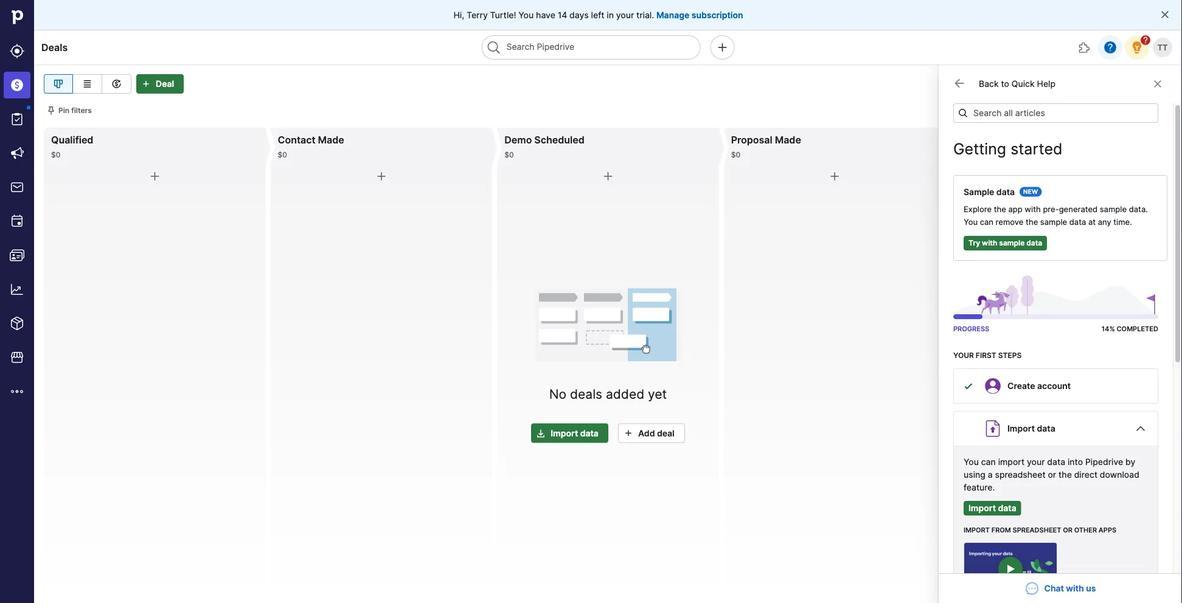 Task type: vqa. For each thing, say whether or not it's contained in the screenshot.
right color secondary rgba icon
no



Task type: locate. For each thing, give the bounding box(es) containing it.
everyone
[[1116, 79, 1155, 89]]

with inside button
[[982, 239, 998, 248]]

your right in
[[616, 10, 634, 20]]

campaigns image
[[10, 146, 24, 161]]

products image
[[10, 316, 24, 331]]

1 vertical spatial import
[[964, 527, 990, 535]]

0 vertical spatial or
[[1048, 470, 1056, 480]]

1 vertical spatial sample
[[1040, 218, 1067, 227]]

us
[[1086, 584, 1096, 594]]

import data link
[[964, 501, 1022, 516]]

list image
[[80, 77, 95, 91]]

color primary image inside add deal 'button'
[[621, 429, 636, 438]]

made for contact made
[[318, 134, 344, 146]]

1 horizontal spatial with
[[1025, 205, 1041, 214]]

color positive image
[[964, 382, 974, 391]]

with right app
[[1025, 205, 1041, 214]]

the inside you can import your data into pipedrive by using a spreadsheet or the direct download feature.
[[1059, 470, 1072, 480]]

try with sample data button
[[964, 236, 1047, 251]]

leads image
[[10, 44, 24, 58]]

with right try
[[982, 239, 998, 248]]

back
[[979, 79, 999, 89]]

sample
[[1100, 205, 1127, 214], [1040, 218, 1067, 227], [999, 239, 1025, 248]]

no
[[549, 387, 567, 402]]

data left into
[[1047, 457, 1066, 467]]

pipeline image
[[51, 77, 66, 91]]

your first steps
[[954, 351, 1022, 360]]

color primary inverted image inside 'deal' button
[[139, 79, 153, 89]]

menu
[[0, 0, 34, 604]]

0 horizontal spatial sample
[[999, 239, 1025, 248]]

1 vertical spatial with
[[982, 239, 998, 248]]

your left into
[[1027, 457, 1045, 467]]

data up from
[[998, 504, 1017, 514]]

marketplace image
[[10, 351, 24, 365]]

0 vertical spatial can
[[980, 218, 994, 227]]

import down feature.
[[969, 504, 996, 514]]

you down explore
[[964, 218, 978, 227]]

started
[[1011, 140, 1063, 158]]

color primary inverted image
[[139, 79, 153, 89], [534, 429, 548, 438]]

2 horizontal spatial sample
[[1100, 205, 1127, 214]]

remove
[[996, 218, 1024, 227]]

with
[[1025, 205, 1041, 214], [982, 239, 998, 248], [1066, 584, 1084, 594]]

0 vertical spatial your
[[616, 10, 634, 20]]

0 vertical spatial with
[[1025, 205, 1041, 214]]

0 horizontal spatial with
[[982, 239, 998, 248]]

data inside you can import your data into pipedrive by using a spreadsheet or the direct download feature.
[[1047, 457, 1066, 467]]

made right contact
[[318, 134, 344, 146]]

14%
[[1102, 325, 1115, 333]]

with left us
[[1066, 584, 1084, 594]]

terry
[[467, 10, 488, 20]]

import up import data link
[[998, 457, 1025, 467]]

2 horizontal spatial the
[[1059, 470, 1072, 480]]

create
[[1008, 381, 1035, 392]]

$0
[[980, 79, 991, 89]]

pin filters
[[58, 106, 92, 115]]

import
[[998, 457, 1025, 467], [964, 527, 990, 535]]

spreadsheet right from
[[1013, 527, 1062, 535]]

import left from
[[964, 527, 990, 535]]

everyone button
[[1099, 74, 1173, 94]]

or
[[1048, 470, 1056, 480], [1063, 527, 1073, 535]]

color primary inverted image inside import data button
[[534, 429, 548, 438]]

using
[[964, 470, 986, 480]]

tt button
[[1151, 35, 1175, 60]]

download
[[1100, 470, 1140, 480]]

forecast image
[[109, 77, 124, 91]]

0 horizontal spatial made
[[318, 134, 344, 146]]

0 horizontal spatial your
[[616, 10, 634, 20]]

from
[[992, 527, 1011, 535]]

2 vertical spatial the
[[1059, 470, 1072, 480]]

you can import your data into pipedrive by using a spreadsheet or the direct download feature.
[[964, 457, 1140, 493]]

pin filters button
[[44, 103, 97, 118]]

1 vertical spatial your
[[1027, 457, 1045, 467]]

1 horizontal spatial your
[[1027, 457, 1045, 467]]

1 horizontal spatial color primary inverted image
[[534, 429, 548, 438]]

0 horizontal spatial the
[[994, 205, 1006, 214]]

sample up any
[[1100, 205, 1127, 214]]

1 vertical spatial the
[[1026, 218, 1038, 227]]

import data up from
[[969, 504, 1017, 514]]

1 horizontal spatial or
[[1063, 527, 1073, 535]]

negotiations
[[958, 134, 1018, 146]]

days
[[570, 10, 589, 20]]

data down generated
[[1070, 218, 1086, 227]]

2 vertical spatial you
[[964, 457, 979, 467]]

can inside you can import your data into pipedrive by using a spreadsheet or the direct download feature.
[[981, 457, 996, 467]]

0 horizontal spatial import
[[551, 428, 578, 439]]

1 vertical spatial you
[[964, 218, 978, 227]]

scheduled
[[534, 134, 585, 146]]

spreadsheet
[[995, 470, 1046, 480], [1013, 527, 1062, 535]]

manage subscription link
[[657, 9, 743, 21]]

data down explore the app with pre-generated sample data. you can remove the sample data at any time.
[[1027, 239, 1043, 248]]

1 horizontal spatial made
[[775, 134, 801, 146]]

proposal made
[[731, 134, 801, 146]]

deals
[[41, 41, 68, 53]]

import down no
[[551, 428, 578, 439]]

hi, terry turtle! you have 14 days left in your  trial. manage subscription
[[454, 10, 743, 20]]

quick
[[1012, 79, 1035, 89]]

color primary image
[[1141, 35, 1151, 45], [1155, 79, 1170, 89], [1148, 106, 1158, 116], [374, 169, 389, 184], [1054, 169, 1069, 184]]

data inside explore the app with pre-generated sample data. you can remove the sample data at any time.
[[1070, 218, 1086, 227]]

made right proposal
[[775, 134, 801, 146]]

new
[[1024, 188, 1038, 196]]

sample
[[964, 187, 995, 197]]

import inside you can import your data into pipedrive by using a spreadsheet or the direct download feature.
[[998, 457, 1025, 467]]

with for try with sample data
[[982, 239, 998, 248]]

add
[[638, 428, 655, 439]]

Search Pipedrive field
[[482, 35, 701, 60]]

data.
[[1129, 205, 1148, 214]]

2 horizontal spatial with
[[1066, 584, 1084, 594]]

you left the have
[[519, 10, 534, 20]]

2 made from the left
[[775, 134, 801, 146]]

home image
[[8, 8, 26, 26]]

0 vertical spatial spreadsheet
[[995, 470, 1046, 480]]

1 horizontal spatial import
[[998, 457, 1025, 467]]

you
[[519, 10, 534, 20], [964, 218, 978, 227], [964, 457, 979, 467]]

color undefined image
[[10, 112, 24, 127]]

color primary image inside everyone button
[[1155, 79, 1170, 89]]

or left other
[[1063, 527, 1073, 535]]

the down into
[[1059, 470, 1072, 480]]

color warning image
[[1130, 40, 1145, 55]]

any
[[1098, 218, 1112, 227]]

1 vertical spatial can
[[981, 457, 996, 467]]

proposal
[[731, 134, 773, 146]]

2 vertical spatial with
[[1066, 584, 1084, 594]]

with for chat with us
[[1066, 584, 1084, 594]]

spreadsheet inside you can import your data into pipedrive by using a spreadsheet or the direct download feature.
[[995, 470, 1046, 480]]

you inside you can import your data into pipedrive by using a spreadsheet or the direct download feature.
[[964, 457, 979, 467]]

pipedrive
[[1086, 457, 1123, 467]]

import down create
[[1008, 424, 1035, 434]]

sample down remove
[[999, 239, 1025, 248]]

your
[[616, 10, 634, 20], [1027, 457, 1045, 467]]

Search all articles text field
[[954, 103, 1159, 123]]

getting started
[[954, 140, 1063, 158]]

can inside explore the app with pre-generated sample data. you can remove the sample data at any time.
[[980, 218, 994, 227]]

0 vertical spatial color primary inverted image
[[139, 79, 153, 89]]

sample down pre-
[[1040, 218, 1067, 227]]

import data down create account
[[1008, 424, 1056, 434]]

import data down 'deals'
[[551, 428, 599, 439]]

color secondary image
[[954, 77, 966, 89]]

color primary image
[[1160, 10, 1170, 19], [1004, 79, 1018, 89], [1056, 79, 1071, 89], [46, 106, 56, 116], [958, 108, 968, 118], [147, 169, 162, 184], [601, 169, 616, 184], [828, 169, 842, 184], [1134, 422, 1148, 436], [621, 429, 636, 438]]

14% completed
[[1102, 325, 1159, 333]]

other
[[1074, 527, 1097, 535]]

deals image
[[10, 78, 24, 92]]

insights image
[[10, 282, 24, 297]]

can down explore
[[980, 218, 994, 227]]

you up using
[[964, 457, 979, 467]]

1 horizontal spatial the
[[1026, 218, 1038, 227]]

negotiations started
[[958, 134, 1056, 146]]

can
[[980, 218, 994, 227], [981, 457, 996, 467]]

spreadsheet right a
[[995, 470, 1046, 480]]

0 horizontal spatial or
[[1048, 470, 1056, 480]]

the left app
[[994, 205, 1006, 214]]

back to quick help
[[979, 79, 1056, 89]]

0 horizontal spatial color primary inverted image
[[139, 79, 153, 89]]

2 vertical spatial sample
[[999, 239, 1025, 248]]

apps
[[1099, 527, 1117, 535]]

contact made
[[278, 134, 344, 146]]

1 vertical spatial color primary inverted image
[[534, 429, 548, 438]]

trial.
[[637, 10, 654, 20]]

1 made from the left
[[318, 134, 344, 146]]

the
[[994, 205, 1006, 214], [1026, 218, 1038, 227], [1059, 470, 1072, 480]]

made
[[318, 134, 344, 146], [775, 134, 801, 146]]

import data
[[1008, 424, 1056, 434], [551, 428, 599, 439], [969, 504, 1017, 514]]

direct
[[1074, 470, 1098, 480]]

0 vertical spatial import
[[998, 457, 1025, 467]]

can up a
[[981, 457, 996, 467]]

with inside explore the app with pre-generated sample data. you can remove the sample data at any time.
[[1025, 205, 1041, 214]]

into
[[1068, 457, 1083, 467]]

menu item
[[0, 68, 34, 102]]

help
[[1037, 79, 1056, 89]]

the right remove
[[1026, 218, 1038, 227]]

completed
[[1117, 325, 1159, 333]]

your
[[954, 351, 974, 360]]

or left direct
[[1048, 470, 1056, 480]]



Task type: describe. For each thing, give the bounding box(es) containing it.
data down 'deals'
[[580, 428, 599, 439]]

you inside explore the app with pre-generated sample data. you can remove the sample data at any time.
[[964, 218, 978, 227]]

or inside you can import your data into pipedrive by using a spreadsheet or the direct download feature.
[[1048, 470, 1056, 480]]

feature.
[[964, 483, 995, 493]]

sample inside try with sample data button
[[999, 239, 1025, 248]]

data down create account
[[1037, 424, 1056, 434]]

quick help image
[[1103, 40, 1118, 55]]

color primary image inside pin filters button
[[46, 106, 56, 116]]

by
[[1126, 457, 1136, 467]]

0 horizontal spatial import
[[964, 527, 990, 535]]

first
[[976, 351, 997, 360]]

import from spreadsheet or other apps
[[964, 527, 1117, 535]]

explore
[[964, 205, 992, 214]]

pre-
[[1043, 205, 1059, 214]]

your inside you can import your data into pipedrive by using a spreadsheet or the direct download feature.
[[1027, 457, 1045, 467]]

pin
[[58, 106, 69, 115]]

try
[[969, 239, 980, 248]]

more image
[[10, 385, 24, 399]]

a
[[988, 470, 993, 480]]

at
[[1089, 218, 1096, 227]]

create account
[[1008, 381, 1071, 392]]

have
[[536, 10, 555, 20]]

subscription
[[692, 10, 743, 20]]

import data inside button
[[551, 428, 599, 439]]

demo scheduled
[[505, 134, 585, 146]]

1 horizontal spatial sample
[[1040, 218, 1067, 227]]

color primary inverted image for deal
[[139, 79, 153, 89]]

generated
[[1059, 205, 1098, 214]]

tt
[[1158, 43, 1168, 52]]

1 vertical spatial spreadsheet
[[1013, 527, 1062, 535]]

progress
[[954, 325, 990, 333]]

started
[[1021, 134, 1056, 146]]

sales inbox image
[[10, 180, 24, 195]]

deal button
[[136, 74, 184, 94]]

14
[[558, 10, 567, 20]]

manage
[[657, 10, 690, 20]]

getting
[[954, 140, 1007, 158]]

sample data
[[964, 187, 1015, 197]]

chat with us
[[1045, 584, 1096, 594]]

filters
[[71, 106, 92, 115]]

import data button
[[531, 424, 608, 443]]

contact
[[278, 134, 316, 146]]

app
[[1009, 205, 1023, 214]]

color primary inverted image for import data
[[534, 429, 548, 438]]

0 vertical spatial you
[[519, 10, 534, 20]]

deal
[[657, 428, 675, 439]]

0 vertical spatial sample
[[1100, 205, 1127, 214]]

quick add image
[[715, 40, 730, 55]]

explore the app with pre-generated sample data. you can remove the sample data at any time.
[[964, 205, 1148, 227]]

color secondary image
[[1151, 79, 1165, 89]]

demo
[[505, 134, 532, 146]]

1 horizontal spatial import
[[969, 504, 996, 514]]

turtle!
[[490, 10, 516, 20]]

account
[[1038, 381, 1071, 392]]

deals
[[570, 387, 602, 402]]

contacts image
[[10, 248, 24, 263]]

add deal
[[638, 428, 675, 439]]

activities image
[[10, 214, 24, 229]]

no deals added yet
[[549, 387, 667, 402]]

steps
[[998, 351, 1022, 360]]

time.
[[1114, 218, 1132, 227]]

pipeline
[[1021, 79, 1054, 89]]

qualified
[[51, 134, 93, 146]]

left
[[591, 10, 605, 20]]

added
[[606, 387, 645, 402]]

import inside button
[[551, 428, 578, 439]]

in
[[607, 10, 614, 20]]

hi,
[[454, 10, 464, 20]]

made for proposal made
[[775, 134, 801, 146]]

add deal button
[[618, 424, 685, 443]]

to
[[1001, 79, 1010, 89]]

1 vertical spatial or
[[1063, 527, 1073, 535]]

data up app
[[997, 187, 1015, 197]]

yet
[[648, 387, 667, 402]]

2 horizontal spatial import
[[1008, 424, 1035, 434]]

0 vertical spatial the
[[994, 205, 1006, 214]]

chat
[[1045, 584, 1064, 594]]

deal
[[156, 79, 174, 89]]

pipeline button
[[1001, 74, 1074, 94]]

try with sample data
[[969, 239, 1043, 248]]



